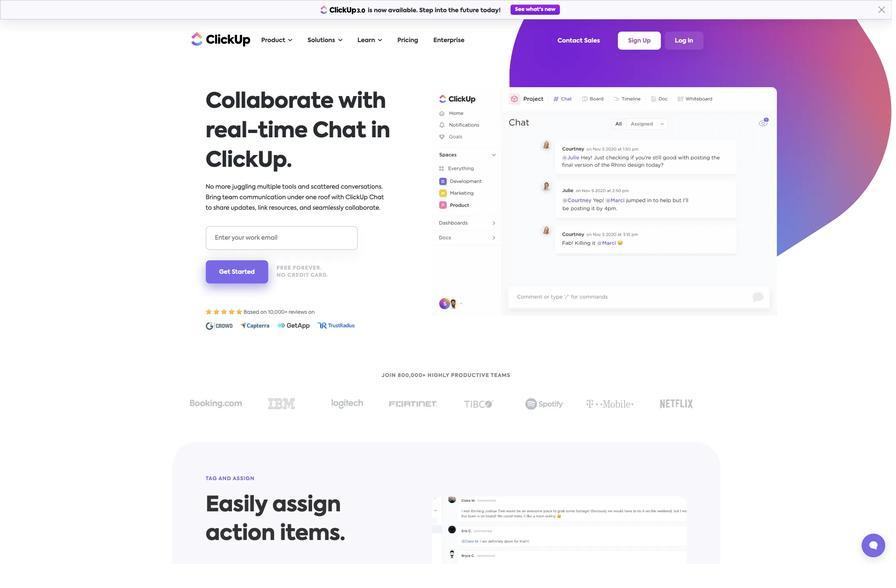 Task type: describe. For each thing, give the bounding box(es) containing it.
0 vertical spatial and
[[298, 184, 309, 190]]

new
[[545, 7, 556, 12]]

team
[[222, 195, 238, 201]]

contact
[[558, 38, 583, 44]]

close button image
[[878, 6, 885, 13]]

free
[[277, 266, 291, 271]]

booking-dot-com logo image
[[190, 400, 242, 409]]

clickup
[[346, 195, 368, 201]]

under
[[287, 195, 304, 201]]

based on 10,000+ reviews on
[[244, 310, 315, 316]]

updates,
[[231, 205, 256, 211]]

learn
[[358, 38, 375, 43]]

up
[[643, 38, 651, 44]]

resources,
[[269, 205, 298, 211]]

get
[[219, 270, 230, 275]]

scattered
[[311, 184, 339, 190]]

1 vertical spatial and
[[300, 205, 311, 211]]

netflix logo image
[[660, 400, 693, 409]]

is
[[368, 8, 372, 13]]

logitech logo image
[[332, 399, 363, 409]]

log in
[[675, 38, 693, 44]]

join 800,000+ highly productive teams
[[382, 374, 511, 379]]

highly
[[428, 374, 450, 379]]

product button
[[257, 32, 297, 49]]

communication
[[240, 195, 286, 201]]

with inside collaborate with real-time chat in clickup.
[[338, 92, 386, 113]]

reviews
[[289, 310, 307, 316]]

future
[[460, 8, 479, 13]]

800,000+
[[398, 374, 426, 379]]

chat inside collaborate with real-time chat in clickup.
[[313, 121, 366, 142]]

sign up button
[[618, 32, 661, 50]]

card.
[[311, 273, 328, 278]]

sales
[[584, 38, 600, 44]]

tools
[[282, 184, 296, 190]]

4 star image from the left
[[236, 309, 242, 315]]

see
[[515, 7, 525, 12]]

get started
[[219, 270, 255, 275]]

chat inside no more juggling multiple tools and scattered conversations. bring team communication under one roof with clickup chat to share updates, link resources, and seamlessly collaborate.
[[369, 195, 384, 201]]

step
[[419, 8, 433, 13]]

started
[[232, 270, 255, 275]]

2 on from the left
[[308, 310, 315, 316]]

getapp logo image
[[277, 323, 309, 329]]

star image
[[228, 309, 235, 315]]

g2crowd logo image
[[206, 323, 232, 330]]

available.
[[388, 8, 418, 13]]

log in link
[[665, 32, 703, 50]]

the
[[448, 8, 459, 13]]

solutions button
[[303, 32, 347, 49]]

no more juggling multiple tools and scattered conversations. bring team communication under one roof with clickup chat to share updates, link resources, and seamlessly collaborate.
[[206, 184, 384, 211]]

spotify logo image
[[525, 399, 564, 410]]

log
[[675, 38, 686, 44]]

10,000+
[[268, 310, 287, 316]]

with inside no more juggling multiple tools and scattered conversations. bring team communication under one roof with clickup chat to share updates, link resources, and seamlessly collaborate.
[[331, 195, 344, 201]]

collaborate.
[[345, 205, 381, 211]]

based
[[244, 310, 259, 316]]

tag
[[206, 477, 217, 482]]

conversations.
[[341, 184, 383, 190]]

juggling
[[232, 184, 256, 190]]

clickup 3.0 image
[[321, 5, 366, 14]]

forever.
[[293, 266, 322, 271]]

to
[[206, 205, 212, 211]]

learn button
[[353, 32, 387, 49]]

what's
[[526, 7, 543, 12]]

teams
[[491, 374, 511, 379]]

sign up
[[628, 38, 651, 44]]

fortinet logo image
[[389, 402, 437, 407]]

see what's new link
[[511, 5, 560, 15]]



Task type: vqa. For each thing, say whether or not it's contained in the screenshot.
Is
yes



Task type: locate. For each thing, give the bounding box(es) containing it.
0 horizontal spatial no
[[206, 184, 214, 190]]

1 vertical spatial no
[[277, 273, 286, 278]]

1 horizontal spatial in
[[688, 38, 693, 44]]

ibm logo image
[[268, 399, 295, 410]]

1 vertical spatial with
[[331, 195, 344, 201]]

trustradius logo image
[[317, 323, 355, 329]]

easily assign action items.
[[206, 496, 345, 545]]

contact sales
[[558, 38, 600, 44]]

assign
[[272, 496, 341, 517]]

today!
[[481, 8, 501, 13]]

Enter your work email email field
[[206, 227, 358, 250]]

pricing link
[[393, 32, 423, 49]]

2 star image from the left
[[213, 309, 220, 315]]

tag and assign
[[206, 477, 255, 482]]

chat view @6x image
[[432, 87, 777, 316]]

capterra logo image
[[240, 323, 269, 330]]

easily
[[206, 496, 267, 517]]

0 vertical spatial in
[[688, 38, 693, 44]]

1 horizontal spatial no
[[277, 273, 286, 278]]

pricing
[[397, 38, 418, 43]]

and down one
[[300, 205, 311, 211]]

clickup image
[[189, 31, 250, 47]]

see what's new
[[515, 7, 556, 12]]

0 vertical spatial chat
[[313, 121, 366, 142]]

star image
[[206, 309, 212, 315], [213, 309, 220, 315], [221, 309, 227, 315], [236, 309, 242, 315]]

enterprise link
[[429, 32, 469, 49]]

in
[[688, 38, 693, 44], [371, 121, 390, 142]]

0 horizontal spatial in
[[371, 121, 390, 142]]

and
[[298, 184, 309, 190], [300, 205, 311, 211], [219, 477, 231, 482]]

link
[[258, 205, 268, 211]]

and up one
[[298, 184, 309, 190]]

multiple
[[257, 184, 281, 190]]

enterprise
[[433, 38, 465, 43]]

0 vertical spatial with
[[338, 92, 386, 113]]

2 vertical spatial and
[[219, 477, 231, 482]]

share
[[213, 205, 229, 211]]

real-
[[206, 121, 258, 142]]

t-mobile logo image
[[585, 398, 636, 411]]

0 horizontal spatial chat
[[313, 121, 366, 142]]

solutions
[[308, 38, 335, 43]]

no inside free forever. no credit card.
[[277, 273, 286, 278]]

3 star image from the left
[[221, 309, 227, 315]]

on
[[260, 310, 267, 316], [308, 310, 315, 316]]

action
[[206, 524, 275, 545]]

sign
[[628, 38, 641, 44]]

no up bring
[[206, 184, 214, 190]]

assign
[[233, 477, 255, 482]]

on right reviews
[[308, 310, 315, 316]]

product
[[261, 38, 285, 43]]

1 on from the left
[[260, 310, 267, 316]]

one
[[306, 195, 317, 201]]

1 horizontal spatial on
[[308, 310, 315, 316]]

bring
[[206, 195, 221, 201]]

1 vertical spatial in
[[371, 121, 390, 142]]

collaborate
[[206, 92, 334, 113]]

no inside no more juggling multiple tools and scattered conversations. bring team communication under one roof with clickup chat to share updates, link resources, and seamlessly collaborate.
[[206, 184, 214, 190]]

now
[[374, 8, 387, 13]]

1 star image from the left
[[206, 309, 212, 315]]

roof
[[318, 195, 330, 201]]

chat
[[313, 121, 366, 142], [369, 195, 384, 201]]

no
[[206, 184, 214, 190], [277, 273, 286, 278]]

into
[[435, 8, 447, 13]]

free forever. no credit card.
[[277, 266, 328, 278]]

more
[[215, 184, 231, 190]]

with
[[338, 92, 386, 113], [331, 195, 344, 201]]

no down free
[[277, 273, 286, 278]]

contact sales button
[[554, 34, 604, 48]]

seamlessly
[[313, 205, 344, 211]]

0 vertical spatial no
[[206, 184, 214, 190]]

items.
[[280, 524, 345, 545]]

0 horizontal spatial on
[[260, 310, 267, 316]]

time
[[258, 121, 308, 142]]

is now available. step into the future today!
[[368, 8, 501, 13]]

collaborate with real-time chat in clickup.
[[206, 92, 390, 172]]

1 horizontal spatial chat
[[369, 195, 384, 201]]

productive
[[451, 374, 489, 379]]

1 vertical spatial chat
[[369, 195, 384, 201]]

and right tag
[[219, 477, 231, 482]]

credit
[[288, 273, 309, 278]]

get started button
[[206, 261, 268, 284]]

on right based
[[260, 310, 267, 316]]

clickup.
[[206, 151, 292, 172]]

in inside collaborate with real-time chat in clickup.
[[371, 121, 390, 142]]

tibco logo image
[[464, 400, 494, 409]]

join
[[382, 374, 396, 379]]



